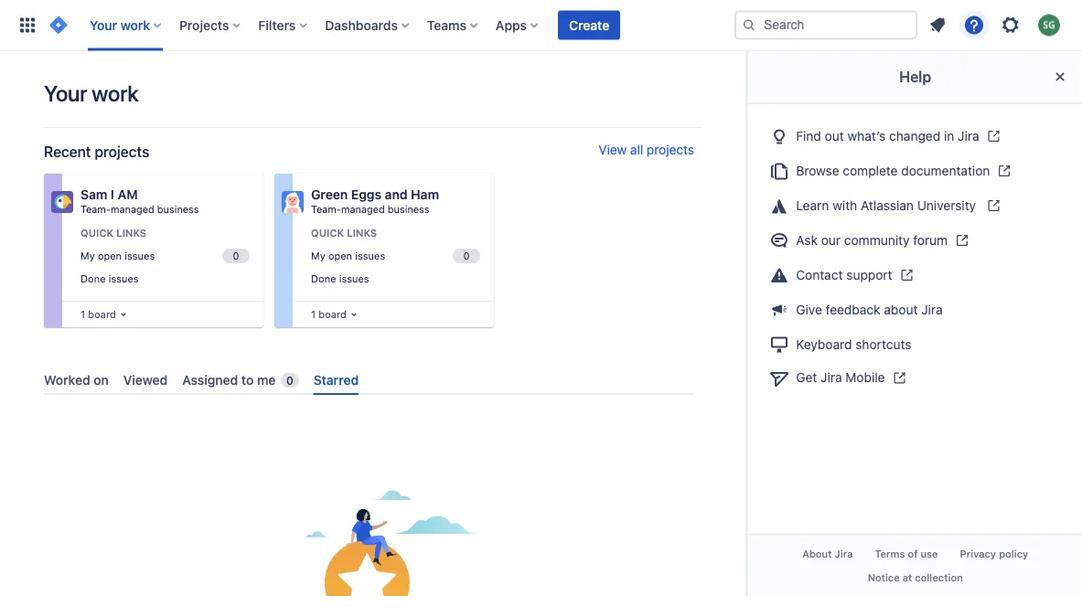 Task type: describe. For each thing, give the bounding box(es) containing it.
quick links for eggs
[[311, 227, 377, 239]]

create
[[569, 17, 609, 32]]

worked
[[44, 372, 90, 387]]

view
[[598, 142, 627, 157]]

quick for green
[[311, 227, 344, 239]]

my open issues for eggs
[[311, 250, 385, 262]]

0 horizontal spatial projects
[[95, 143, 149, 161]]

1 board for green
[[311, 308, 346, 320]]

learn with atlassian university link
[[763, 188, 1068, 223]]

about jira
[[802, 549, 853, 561]]

viewed
[[123, 372, 168, 387]]

of
[[908, 549, 918, 561]]

managed inside green eggs and ham team-managed business
[[341, 204, 385, 215]]

keyboard
[[796, 337, 852, 352]]

mobile
[[845, 370, 885, 385]]

1 for green eggs and ham
[[311, 308, 316, 320]]

about jira button
[[791, 543, 864, 566]]

policy
[[999, 549, 1028, 561]]

primary element
[[11, 0, 735, 51]]

shortcuts
[[855, 337, 911, 352]]

documentation
[[901, 163, 990, 178]]

get jira mobile link
[[763, 361, 1068, 396]]

1 board button for sam
[[77, 305, 131, 325]]

browse complete documentation link
[[763, 154, 1068, 188]]

board for sam
[[88, 308, 116, 320]]

done issues for sam
[[81, 272, 139, 284]]

1 horizontal spatial projects
[[647, 142, 694, 157]]

browse
[[796, 163, 839, 178]]

issues down the sam i am team-managed business
[[125, 250, 155, 262]]

business inside green eggs and ham team-managed business
[[388, 204, 429, 215]]

find out what's changed in jira
[[796, 128, 979, 143]]

all
[[630, 142, 643, 157]]

at
[[902, 572, 912, 584]]

get
[[796, 370, 817, 385]]

worked on
[[44, 372, 109, 387]]

done issues link for am
[[77, 268, 252, 289]]

1 vertical spatial your work
[[44, 81, 139, 106]]

your work inside "popup button"
[[90, 17, 150, 32]]

on
[[94, 372, 109, 387]]

jira right in
[[958, 128, 979, 143]]

1 board button for green
[[307, 305, 361, 325]]

links for eggs
[[347, 227, 377, 239]]

quick links for i
[[81, 227, 146, 239]]

keyboard shortcuts link
[[763, 327, 1068, 361]]

1 board for sam
[[81, 308, 116, 320]]

terms of use
[[875, 549, 938, 561]]

terms of use link
[[864, 543, 949, 566]]

view all projects
[[598, 142, 694, 157]]

teams button
[[422, 11, 485, 40]]

our
[[821, 232, 841, 248]]

and
[[385, 187, 408, 202]]

feedback
[[826, 302, 880, 318]]

banner containing your work
[[0, 0, 1082, 51]]

managed inside the sam i am team-managed business
[[111, 204, 154, 215]]

complete
[[843, 163, 898, 178]]

filters button
[[253, 11, 314, 40]]

find out what's changed in jira link
[[763, 119, 1068, 154]]

work inside "popup button"
[[120, 17, 150, 32]]

0
[[286, 374, 293, 387]]

board image
[[116, 307, 131, 322]]

out
[[825, 128, 844, 143]]

1 vertical spatial your
[[44, 81, 87, 106]]

forum
[[913, 232, 948, 248]]

recent
[[44, 143, 91, 161]]

team- inside green eggs and ham team-managed business
[[311, 204, 341, 215]]

apps button
[[490, 11, 545, 40]]

atlassian
[[861, 198, 914, 213]]

notice
[[868, 572, 900, 584]]

projects button
[[174, 11, 247, 40]]

business inside the sam i am team-managed business
[[157, 204, 199, 215]]

done issues for green
[[311, 272, 369, 284]]

green
[[311, 187, 348, 202]]

contact
[[796, 267, 843, 282]]

keyboard shortcuts
[[796, 337, 911, 352]]

about
[[884, 302, 918, 318]]

filters
[[258, 17, 296, 32]]

done for sam i am
[[81, 272, 106, 284]]

create button
[[558, 11, 620, 40]]

appswitcher icon image
[[16, 14, 38, 36]]

dashboards
[[325, 17, 398, 32]]

jira software image
[[48, 14, 70, 36]]

jira right about at right
[[921, 302, 943, 318]]

teams
[[427, 17, 466, 32]]

university
[[917, 198, 976, 213]]

ask our community forum link
[[763, 223, 1068, 258]]

notifications image
[[927, 14, 949, 36]]



Task type: vqa. For each thing, say whether or not it's contained in the screenshot.
Finish
no



Task type: locate. For each thing, give the bounding box(es) containing it.
1 horizontal spatial quick links
[[311, 227, 377, 239]]

my for green
[[311, 250, 325, 262]]

done down "green"
[[311, 272, 336, 284]]

use
[[920, 549, 938, 561]]

0 horizontal spatial my
[[81, 250, 95, 262]]

your right jira software image
[[90, 17, 117, 32]]

done issues link up board icon
[[77, 268, 252, 289]]

with
[[832, 198, 857, 213]]

board up 'on'
[[88, 308, 116, 320]]

work up recent projects
[[92, 81, 139, 106]]

1 horizontal spatial my open issues link
[[307, 246, 483, 267]]

dashboards button
[[320, 11, 416, 40]]

find
[[796, 128, 821, 143]]

1 managed from the left
[[111, 204, 154, 215]]

my open issues link for and
[[307, 246, 483, 267]]

your up recent
[[44, 81, 87, 106]]

learn
[[796, 198, 829, 213]]

my open issues link
[[77, 246, 252, 267], [307, 246, 483, 267]]

0 horizontal spatial quick links
[[81, 227, 146, 239]]

issues up board icon
[[109, 272, 139, 284]]

notice at collection link
[[857, 566, 974, 589]]

0 horizontal spatial managed
[[111, 204, 154, 215]]

quick links down "i"
[[81, 227, 146, 239]]

quick for sam
[[81, 227, 114, 239]]

green eggs and ham team-managed business
[[311, 187, 439, 215]]

1 horizontal spatial done issues link
[[307, 268, 483, 289]]

my open issues link down green eggs and ham team-managed business
[[307, 246, 483, 267]]

0 horizontal spatial done
[[81, 272, 106, 284]]

issues down green eggs and ham team-managed business
[[355, 250, 385, 262]]

1 quick links from the left
[[81, 227, 146, 239]]

starred
[[314, 372, 359, 387]]

1 my open issues link from the left
[[77, 246, 252, 267]]

managed down am
[[111, 204, 154, 215]]

1 quick from the left
[[81, 227, 114, 239]]

team- inside the sam i am team-managed business
[[81, 204, 111, 215]]

am
[[118, 187, 138, 202]]

done issues up board icon
[[81, 272, 139, 284]]

done issues link up board image
[[307, 268, 483, 289]]

1 horizontal spatial managed
[[341, 204, 385, 215]]

open for sam
[[98, 250, 122, 262]]

1 board from the left
[[88, 308, 116, 320]]

2 my from the left
[[311, 250, 325, 262]]

your inside "popup button"
[[90, 17, 117, 32]]

assigned to me
[[182, 372, 276, 387]]

quick down "sam"
[[81, 227, 114, 239]]

1 horizontal spatial quick
[[311, 227, 344, 239]]

0 vertical spatial your
[[90, 17, 117, 32]]

help
[[899, 68, 931, 86]]

2 open from the left
[[328, 250, 352, 262]]

1 my open issues from the left
[[81, 250, 155, 262]]

1 board button
[[77, 305, 131, 325], [307, 305, 361, 325]]

quick links
[[81, 227, 146, 239], [311, 227, 377, 239]]

links down green eggs and ham team-managed business
[[347, 227, 377, 239]]

managed
[[111, 204, 154, 215], [341, 204, 385, 215]]

notice at collection
[[868, 572, 963, 584]]

1 left board image
[[311, 308, 316, 320]]

help image
[[963, 14, 985, 36]]

business
[[157, 204, 199, 215], [388, 204, 429, 215]]

projects right all
[[647, 142, 694, 157]]

issues up board image
[[339, 272, 369, 284]]

2 1 board from the left
[[311, 308, 346, 320]]

1 horizontal spatial team-
[[311, 204, 341, 215]]

0 horizontal spatial quick
[[81, 227, 114, 239]]

2 team- from the left
[[311, 204, 341, 215]]

recent projects
[[44, 143, 149, 161]]

work
[[120, 17, 150, 32], [92, 81, 139, 106]]

1 my from the left
[[81, 250, 95, 262]]

2 quick links from the left
[[311, 227, 377, 239]]

assigned
[[182, 372, 238, 387]]

1 for sam i am
[[81, 308, 85, 320]]

work left projects on the left top of page
[[120, 17, 150, 32]]

1 horizontal spatial board
[[319, 308, 346, 320]]

privacy policy
[[960, 549, 1028, 561]]

1 board button up 'starred'
[[307, 305, 361, 325]]

1 board button up 'on'
[[77, 305, 131, 325]]

changed
[[889, 128, 940, 143]]

privacy
[[960, 549, 996, 561]]

jira inside button
[[835, 549, 853, 561]]

1 horizontal spatial 1 board button
[[307, 305, 361, 325]]

quick links down "green"
[[311, 227, 377, 239]]

learn with atlassian university
[[796, 198, 979, 213]]

0 horizontal spatial open
[[98, 250, 122, 262]]

tab list containing worked on
[[37, 365, 702, 395]]

your profile and settings image
[[1038, 14, 1060, 36]]

done issues link
[[77, 268, 252, 289], [307, 268, 483, 289]]

my open issues for i
[[81, 250, 155, 262]]

managed down eggs
[[341, 204, 385, 215]]

1 open from the left
[[98, 250, 122, 262]]

your work button
[[84, 11, 168, 40]]

2 business from the left
[[388, 204, 429, 215]]

open up board icon
[[98, 250, 122, 262]]

my open issues link for am
[[77, 246, 252, 267]]

1 left board icon
[[81, 308, 85, 320]]

1 team- from the left
[[81, 204, 111, 215]]

done issues
[[81, 272, 139, 284], [311, 272, 369, 284]]

1 horizontal spatial business
[[388, 204, 429, 215]]

2 links from the left
[[347, 227, 377, 239]]

1 1 board from the left
[[81, 308, 116, 320]]

open up board image
[[328, 250, 352, 262]]

terms
[[875, 549, 905, 561]]

0 horizontal spatial 1 board
[[81, 308, 116, 320]]

give
[[796, 302, 822, 318]]

1 horizontal spatial open
[[328, 250, 352, 262]]

0 horizontal spatial done issues
[[81, 272, 139, 284]]

projects
[[647, 142, 694, 157], [95, 143, 149, 161]]

0 horizontal spatial my open issues link
[[77, 246, 252, 267]]

links for i
[[116, 227, 146, 239]]

1
[[81, 308, 85, 320], [311, 308, 316, 320]]

ask
[[796, 232, 818, 248]]

board for green
[[319, 308, 346, 320]]

projects
[[179, 17, 229, 32]]

sam i am team-managed business
[[81, 187, 199, 215]]

1 horizontal spatial done
[[311, 272, 336, 284]]

quick down "green"
[[311, 227, 344, 239]]

done issues up board image
[[311, 272, 369, 284]]

banner
[[0, 0, 1082, 51]]

your work right jira software icon
[[90, 17, 150, 32]]

links
[[116, 227, 146, 239], [347, 227, 377, 239]]

team- down "sam"
[[81, 204, 111, 215]]

apps
[[496, 17, 527, 32]]

board image
[[346, 307, 361, 322]]

1 horizontal spatial 1
[[311, 308, 316, 320]]

search image
[[742, 18, 757, 32]]

0 horizontal spatial 1
[[81, 308, 85, 320]]

0 horizontal spatial 1 board button
[[77, 305, 131, 325]]

0 horizontal spatial my open issues
[[81, 250, 155, 262]]

browse complete documentation
[[796, 163, 990, 178]]

0 horizontal spatial your
[[44, 81, 87, 106]]

done
[[81, 272, 106, 284], [311, 272, 336, 284]]

sam
[[81, 187, 107, 202]]

2 my open issues link from the left
[[307, 246, 483, 267]]

done issues link for and
[[307, 268, 483, 289]]

0 vertical spatial work
[[120, 17, 150, 32]]

jira right about
[[835, 549, 853, 561]]

2 board from the left
[[319, 308, 346, 320]]

1 board up 'on'
[[81, 308, 116, 320]]

0 horizontal spatial done issues link
[[77, 268, 252, 289]]

open for green
[[328, 250, 352, 262]]

1 horizontal spatial my open issues
[[311, 250, 385, 262]]

2 quick from the left
[[311, 227, 344, 239]]

team-
[[81, 204, 111, 215], [311, 204, 341, 215]]

my down "green"
[[311, 250, 325, 262]]

0 horizontal spatial business
[[157, 204, 199, 215]]

eggs
[[351, 187, 382, 202]]

my open issues down the sam i am team-managed business
[[81, 250, 155, 262]]

board up 'starred'
[[319, 308, 346, 320]]

my down "sam"
[[81, 250, 95, 262]]

jira software image
[[48, 14, 70, 36]]

collection
[[915, 572, 963, 584]]

team- down "green"
[[311, 204, 341, 215]]

my open issues up board image
[[311, 250, 385, 262]]

support
[[846, 267, 892, 282]]

Search field
[[735, 11, 918, 40]]

2 done issues link from the left
[[307, 268, 483, 289]]

1 board up 'starred'
[[311, 308, 346, 320]]

0 horizontal spatial team-
[[81, 204, 111, 215]]

settings image
[[1000, 14, 1022, 36]]

i
[[111, 187, 114, 202]]

1 horizontal spatial my
[[311, 250, 325, 262]]

jira
[[958, 128, 979, 143], [921, 302, 943, 318], [820, 370, 842, 385], [835, 549, 853, 561]]

1 links from the left
[[116, 227, 146, 239]]

1 horizontal spatial done issues
[[311, 272, 369, 284]]

0 horizontal spatial links
[[116, 227, 146, 239]]

done for green eggs and ham
[[311, 272, 336, 284]]

2 1 from the left
[[311, 308, 316, 320]]

1 done issues from the left
[[81, 272, 139, 284]]

1 horizontal spatial links
[[347, 227, 377, 239]]

my open issues link down the sam i am team-managed business
[[77, 246, 252, 267]]

2 1 board button from the left
[[307, 305, 361, 325]]

2 done issues from the left
[[311, 272, 369, 284]]

jira right the get
[[820, 370, 842, 385]]

1 vertical spatial work
[[92, 81, 139, 106]]

community
[[844, 232, 910, 248]]

issues
[[125, 250, 155, 262], [355, 250, 385, 262], [109, 272, 139, 284], [339, 272, 369, 284]]

your work up recent projects
[[44, 81, 139, 106]]

1 done issues link from the left
[[77, 268, 252, 289]]

links down the sam i am team-managed business
[[116, 227, 146, 239]]

2 my open issues from the left
[[311, 250, 385, 262]]

privacy policy link
[[949, 543, 1039, 566]]

0 vertical spatial your work
[[90, 17, 150, 32]]

1 done from the left
[[81, 272, 106, 284]]

what's
[[847, 128, 886, 143]]

view all projects link
[[598, 142, 694, 161]]

projects up am
[[95, 143, 149, 161]]

1 business from the left
[[157, 204, 199, 215]]

get jira mobile
[[796, 370, 885, 385]]

1 1 board button from the left
[[77, 305, 131, 325]]

0 horizontal spatial board
[[88, 308, 116, 320]]

contact support
[[796, 267, 892, 282]]

give feedback about jira
[[796, 302, 943, 318]]

1 horizontal spatial 1 board
[[311, 308, 346, 320]]

1 1 from the left
[[81, 308, 85, 320]]

about
[[802, 549, 832, 561]]

contact support link
[[763, 258, 1068, 293]]

2 done from the left
[[311, 272, 336, 284]]

ask our community forum
[[796, 232, 948, 248]]

ham
[[411, 187, 439, 202]]

your work
[[90, 17, 150, 32], [44, 81, 139, 106]]

2 managed from the left
[[341, 204, 385, 215]]

to
[[241, 372, 254, 387]]

give feedback about jira link
[[763, 293, 1068, 327]]

in
[[944, 128, 954, 143]]

my
[[81, 250, 95, 262], [311, 250, 325, 262]]

close image
[[1049, 66, 1071, 88]]

tab list
[[37, 365, 702, 395]]

my for sam
[[81, 250, 95, 262]]

1 horizontal spatial your
[[90, 17, 117, 32]]

done down "sam"
[[81, 272, 106, 284]]

me
[[257, 372, 276, 387]]



